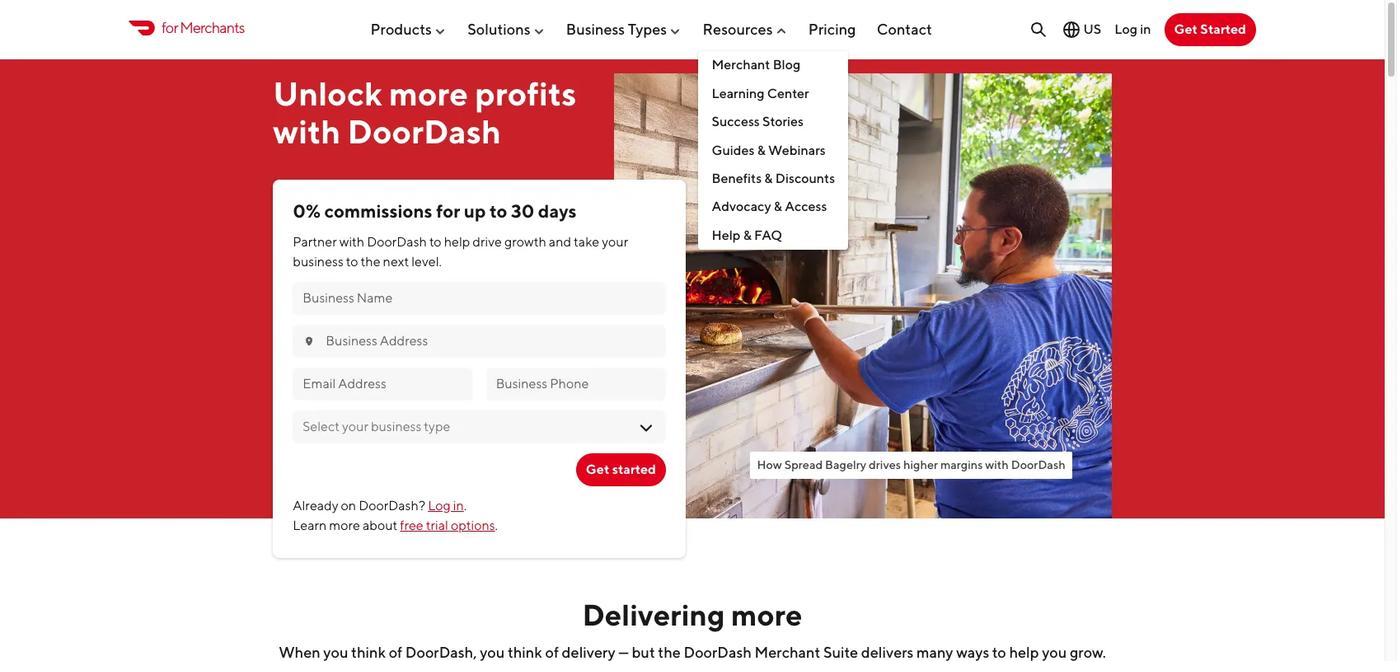 Task type: describe. For each thing, give the bounding box(es) containing it.
commissions
[[324, 201, 433, 222]]

& for discounts
[[765, 171, 773, 186]]

doordash inside partner with doordash to help drive growth and take your business to the next level.
[[367, 234, 427, 250]]

advocacy
[[712, 199, 771, 215]]

delivering more
[[582, 597, 803, 632]]

days
[[538, 201, 577, 222]]

many
[[917, 644, 953, 661]]

benefits
[[712, 171, 762, 186]]

& for webinars
[[757, 142, 766, 158]]

delivers
[[861, 644, 914, 661]]

globe line image
[[1062, 20, 1082, 40]]

next
[[383, 254, 409, 269]]

Business Name text field
[[303, 289, 656, 307]]

on
[[341, 498, 356, 513]]

resources
[[703, 20, 773, 38]]

discounts
[[776, 171, 835, 186]]

resources link
[[703, 14, 788, 44]]

get started
[[1174, 21, 1247, 37]]

take
[[574, 234, 599, 250]]

2 you from the left
[[480, 644, 505, 661]]

unlock
[[273, 74, 382, 113]]

grow.
[[1070, 644, 1106, 661]]

free
[[400, 518, 424, 533]]

but
[[632, 644, 655, 661]]

business
[[566, 20, 625, 38]]

30
[[511, 201, 534, 222]]

options
[[451, 518, 495, 533]]

advocacy & access
[[712, 199, 827, 215]]

0 horizontal spatial .
[[464, 498, 467, 513]]

location pin image
[[303, 334, 316, 348]]

2 think from the left
[[508, 644, 542, 661]]

0 vertical spatial in
[[1140, 21, 1151, 37]]

1 vertical spatial the
[[658, 644, 681, 661]]

already on doordash? log in . learn more about free trial options .
[[293, 498, 498, 533]]

2 vertical spatial with
[[985, 458, 1009, 472]]

success
[[712, 114, 760, 130]]

& for access
[[774, 199, 782, 215]]

your
[[602, 234, 628, 250]]

when you think of doordash, you think of delivery — but the doordash merchant suite delivers many ways to help you grow.
[[279, 644, 1106, 661]]

contact link
[[877, 14, 932, 44]]

doordash right margins
[[1011, 458, 1066, 472]]

and
[[549, 234, 571, 250]]

delivering
[[582, 597, 725, 632]]

drives
[[869, 458, 901, 472]]

1 think from the left
[[351, 644, 386, 661]]

0%
[[293, 201, 321, 222]]

with inside partner with doordash to help drive growth and take your business to the next level.
[[339, 234, 365, 250]]

suite
[[824, 644, 858, 661]]

get for get started
[[1174, 21, 1198, 37]]

in inside already on doordash? log in . learn more about free trial options .
[[453, 498, 464, 513]]

pricing
[[809, 20, 856, 38]]

learning center link
[[699, 80, 848, 108]]

log in
[[1115, 21, 1151, 37]]

1 horizontal spatial for
[[436, 201, 460, 222]]

drive
[[473, 234, 502, 250]]

success stories link
[[699, 108, 848, 136]]

Business Address text field
[[326, 332, 656, 350]]

benefits & discounts link
[[699, 165, 848, 193]]

growth
[[504, 234, 546, 250]]

more for delivering
[[731, 597, 803, 632]]

merchant blog
[[712, 57, 801, 73]]

merchants
[[180, 19, 245, 37]]

2 of from the left
[[545, 644, 559, 661]]

get started button
[[1165, 13, 1256, 46]]

webinars
[[768, 142, 826, 158]]

learning center
[[712, 86, 809, 101]]

stories
[[763, 114, 804, 130]]

us
[[1084, 21, 1102, 37]]

how spread bagelry drives higher margins with doordash link
[[751, 452, 1072, 479]]

higher
[[904, 458, 938, 472]]

success stories
[[712, 114, 804, 130]]

to right up
[[490, 201, 507, 222]]

solutions
[[468, 20, 531, 38]]

products
[[371, 20, 432, 38]]

spread
[[785, 458, 823, 472]]

how spread bagelry drives higher margins with doordash
[[757, 458, 1066, 472]]

access
[[785, 199, 827, 215]]

to up level.
[[429, 234, 442, 250]]

types
[[628, 20, 667, 38]]

—
[[618, 644, 629, 661]]

started
[[1201, 21, 1247, 37]]



Task type: vqa. For each thing, say whether or not it's contained in the screenshot.
GROW
no



Task type: locate. For each thing, give the bounding box(es) containing it.
doordash,
[[405, 644, 477, 661]]

0 vertical spatial .
[[464, 498, 467, 513]]

more inside already on doordash? log in . learn more about free trial options .
[[329, 518, 360, 533]]

0 horizontal spatial more
[[329, 518, 360, 533]]

of
[[389, 644, 402, 661], [545, 644, 559, 661]]

0 vertical spatial more
[[389, 74, 468, 113]]

2 horizontal spatial you
[[1042, 644, 1067, 661]]

already
[[293, 498, 338, 513]]

solutions link
[[468, 14, 545, 44]]

1 horizontal spatial log
[[1115, 21, 1138, 37]]

think left delivery
[[508, 644, 542, 661]]

get left started
[[586, 461, 610, 477]]

for
[[162, 19, 178, 37], [436, 201, 460, 222]]

in up free trial options link
[[453, 498, 464, 513]]

1 horizontal spatial .
[[495, 518, 498, 533]]

1 horizontal spatial in
[[1140, 21, 1151, 37]]

help left "drive"
[[444, 234, 470, 250]]

free trial options link
[[400, 518, 495, 533]]

doordash down delivering more
[[684, 644, 752, 661]]

1 horizontal spatial more
[[389, 74, 468, 113]]

learning
[[712, 86, 765, 101]]

1 vertical spatial with
[[339, 234, 365, 250]]

when
[[279, 644, 320, 661]]

ways
[[956, 644, 990, 661]]

for left up
[[436, 201, 460, 222]]

log
[[1115, 21, 1138, 37], [428, 498, 451, 513]]

doordash up 0% commissions for up to 30 days
[[348, 112, 501, 151]]

doordash inside unlock more profits with doordash
[[348, 112, 501, 151]]

0 horizontal spatial get
[[586, 461, 610, 477]]

1 horizontal spatial get
[[1174, 21, 1198, 37]]

get for get started
[[586, 461, 610, 477]]

delivery
[[562, 644, 615, 661]]

1 vertical spatial for
[[436, 201, 460, 222]]

log in link up free trial options link
[[428, 498, 464, 513]]

1 vertical spatial log
[[428, 498, 451, 513]]

. right trial
[[495, 518, 498, 533]]

merchant
[[712, 57, 770, 73], [755, 644, 821, 661]]

help & faq link
[[699, 222, 848, 250]]

1 horizontal spatial of
[[545, 644, 559, 661]]

help & faq
[[712, 227, 783, 243]]

for merchants link
[[129, 17, 245, 39]]

get left the started
[[1174, 21, 1198, 37]]

log in link
[[1115, 21, 1151, 37], [428, 498, 464, 513]]

0 horizontal spatial think
[[351, 644, 386, 661]]

2 horizontal spatial more
[[731, 597, 803, 632]]

faq
[[754, 227, 783, 243]]

0 horizontal spatial the
[[361, 254, 381, 269]]

log up trial
[[428, 498, 451, 513]]

merchant left the suite
[[755, 644, 821, 661]]

0 vertical spatial get
[[1174, 21, 1198, 37]]

1 you from the left
[[323, 644, 348, 661]]

the inside partner with doordash to help drive growth and take your business to the next level.
[[361, 254, 381, 269]]

1 horizontal spatial you
[[480, 644, 505, 661]]

the right but
[[658, 644, 681, 661]]

Email Address email field
[[303, 375, 463, 393]]

1 vertical spatial in
[[453, 498, 464, 513]]

1 horizontal spatial the
[[658, 644, 681, 661]]

2 vertical spatial more
[[731, 597, 803, 632]]

0% commissions for up to 30 days
[[293, 201, 577, 222]]

log in link right us
[[1115, 21, 1151, 37]]

0 vertical spatial help
[[444, 234, 470, 250]]

1 of from the left
[[389, 644, 402, 661]]

trial
[[426, 518, 448, 533]]

up
[[464, 201, 486, 222]]

the
[[361, 254, 381, 269], [658, 644, 681, 661]]

guides & webinars link
[[699, 136, 848, 165]]

log inside already on doordash? log in . learn more about free trial options .
[[428, 498, 451, 513]]

you left grow.
[[1042, 644, 1067, 661]]

1 vertical spatial more
[[329, 518, 360, 533]]

partner with doordash to help drive growth and take your business to the next level.
[[293, 234, 628, 269]]

0 vertical spatial log in link
[[1115, 21, 1151, 37]]

advocacy & access link
[[699, 193, 848, 222]]

get started
[[586, 461, 656, 477]]

1 horizontal spatial help
[[1009, 644, 1039, 661]]

for merchants
[[162, 19, 245, 37]]

0 horizontal spatial you
[[323, 644, 348, 661]]

1 horizontal spatial log in link
[[1115, 21, 1151, 37]]

& right 'guides'
[[757, 142, 766, 158]]

to
[[490, 201, 507, 222], [429, 234, 442, 250], [346, 254, 358, 269], [992, 644, 1006, 661]]

guides
[[712, 142, 755, 158]]

in
[[1140, 21, 1151, 37], [453, 498, 464, 513]]

the left next
[[361, 254, 381, 269]]

bagelry
[[825, 458, 867, 472]]

.
[[464, 498, 467, 513], [495, 518, 498, 533]]

started
[[612, 461, 656, 477]]

unlock more profits with doordash
[[273, 74, 577, 151]]

with right 'partner'
[[339, 234, 365, 250]]

in right us
[[1140, 21, 1151, 37]]

profits
[[475, 74, 577, 113]]

business types
[[566, 20, 667, 38]]

doordash?
[[359, 498, 426, 513]]

0 vertical spatial the
[[361, 254, 381, 269]]

. up options
[[464, 498, 467, 513]]

3 you from the left
[[1042, 644, 1067, 661]]

pricing link
[[809, 14, 856, 44]]

to right "business" at the top left
[[346, 254, 358, 269]]

help inside partner with doordash to help drive growth and take your business to the next level.
[[444, 234, 470, 250]]

business
[[293, 254, 344, 269]]

contact
[[877, 20, 932, 38]]

help right ways
[[1009, 644, 1039, 661]]

for inside for merchants "link"
[[162, 19, 178, 37]]

1 horizontal spatial think
[[508, 644, 542, 661]]

learn
[[293, 518, 327, 533]]

margins
[[941, 458, 983, 472]]

Business Phone text field
[[496, 375, 656, 393]]

0 vertical spatial merchant
[[712, 57, 770, 73]]

0 horizontal spatial for
[[162, 19, 178, 37]]

with up 0%
[[273, 112, 341, 151]]

0 horizontal spatial in
[[453, 498, 464, 513]]

&
[[757, 142, 766, 158], [765, 171, 773, 186], [774, 199, 782, 215], [743, 227, 752, 243]]

with inside unlock more profits with doordash
[[273, 112, 341, 151]]

get
[[1174, 21, 1198, 37], [586, 461, 610, 477]]

& left faq on the top of the page
[[743, 227, 752, 243]]

log right us
[[1115, 21, 1138, 37]]

0 horizontal spatial of
[[389, 644, 402, 661]]

center
[[767, 86, 809, 101]]

0 horizontal spatial log
[[428, 498, 451, 513]]

merchant blog link
[[699, 51, 848, 80]]

more inside unlock more profits with doordash
[[389, 74, 468, 113]]

1 vertical spatial merchant
[[755, 644, 821, 661]]

1 vertical spatial help
[[1009, 644, 1039, 661]]

1 vertical spatial log in link
[[428, 498, 464, 513]]

0 vertical spatial log
[[1115, 21, 1138, 37]]

benefits & discounts
[[712, 171, 835, 186]]

help
[[444, 234, 470, 250], [1009, 644, 1039, 661]]

with right margins
[[985, 458, 1009, 472]]

& for faq
[[743, 227, 752, 243]]

for left merchants
[[162, 19, 178, 37]]

0 horizontal spatial help
[[444, 234, 470, 250]]

of left doordash,
[[389, 644, 402, 661]]

to right ways
[[992, 644, 1006, 661]]

doordash
[[348, 112, 501, 151], [367, 234, 427, 250], [1011, 458, 1066, 472], [684, 644, 752, 661]]

partner
[[293, 234, 337, 250]]

0 horizontal spatial log in link
[[428, 498, 464, 513]]

& left access
[[774, 199, 782, 215]]

products link
[[371, 14, 447, 44]]

you
[[323, 644, 348, 661], [480, 644, 505, 661], [1042, 644, 1067, 661]]

level.
[[412, 254, 442, 269]]

merchant up learning
[[712, 57, 770, 73]]

with
[[273, 112, 341, 151], [339, 234, 365, 250], [985, 458, 1009, 472]]

you right the when
[[323, 644, 348, 661]]

1 vertical spatial get
[[586, 461, 610, 477]]

help
[[712, 227, 741, 243]]

1 vertical spatial .
[[495, 518, 498, 533]]

about
[[363, 518, 398, 533]]

& down guides & webinars link
[[765, 171, 773, 186]]

you right doordash,
[[480, 644, 505, 661]]

get started button
[[576, 453, 666, 486]]

more for unlock
[[389, 74, 468, 113]]

how
[[757, 458, 782, 472]]

0 vertical spatial for
[[162, 19, 178, 37]]

think right the when
[[351, 644, 386, 661]]

think
[[351, 644, 386, 661], [508, 644, 542, 661]]

of left delivery
[[545, 644, 559, 661]]

spread bagelry image
[[614, 73, 1112, 518]]

business types link
[[566, 14, 682, 44]]

doordash up next
[[367, 234, 427, 250]]

blog
[[773, 57, 801, 73]]

0 vertical spatial with
[[273, 112, 341, 151]]

guides & webinars
[[712, 142, 826, 158]]



